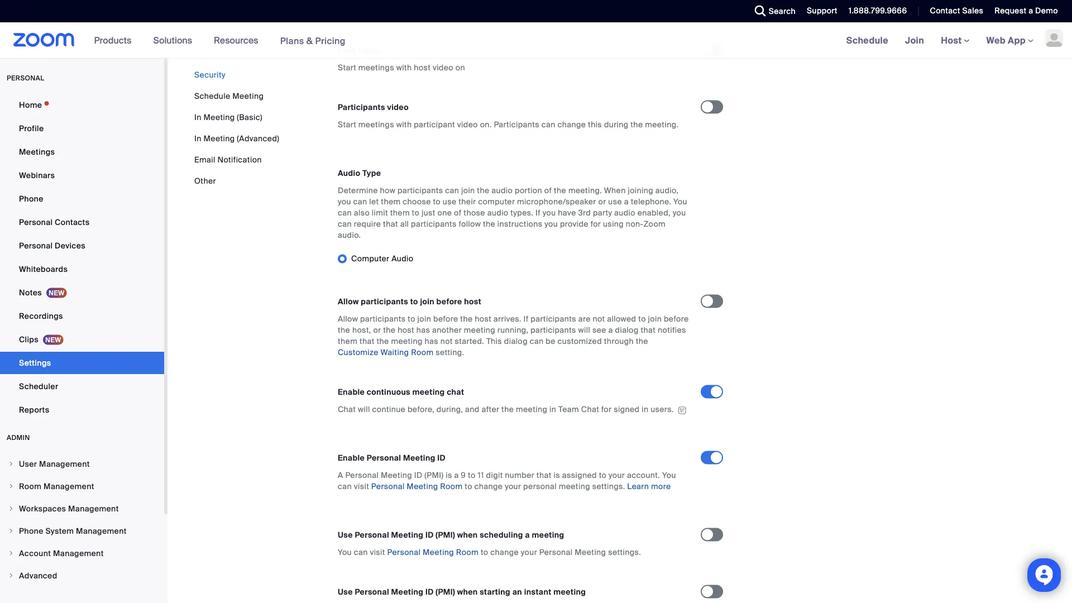 Task type: vqa. For each thing, say whether or not it's contained in the screenshot.
listed
no



Task type: locate. For each thing, give the bounding box(es) containing it.
0 vertical spatial meetings
[[359, 63, 394, 73]]

with left participant
[[396, 120, 412, 130]]

personal meeting room link for to
[[371, 482, 463, 492]]

0 vertical spatial for
[[591, 219, 601, 229]]

joining
[[628, 186, 654, 196]]

1 horizontal spatial dialog
[[615, 325, 639, 336]]

meeting down assigned
[[559, 482, 591, 492]]

you inside determine how participants can join the audio portion of the meeting. when joining audio, you can let them choose to use their computer microphone/speaker or use a telephone. you can also limit them to just one of those audio types. if you have 3rd party audio enabled, you can require that all participants follow the instructions you provide for using non-zoom audio.
[[674, 197, 688, 207]]

1 vertical spatial change
[[475, 482, 503, 492]]

meeting
[[377, 11, 409, 22], [233, 91, 264, 101], [204, 112, 235, 122], [204, 133, 235, 144], [403, 453, 436, 463], [381, 470, 412, 481], [407, 482, 438, 492], [391, 530, 424, 541], [423, 548, 454, 558], [575, 548, 606, 558], [391, 587, 424, 598]]

1 phone from the top
[[19, 194, 43, 204]]

0 vertical spatial them
[[381, 197, 401, 207]]

host right &
[[338, 45, 356, 56]]

user management menu item
[[0, 454, 164, 475]]

0 vertical spatial schedule
[[338, 11, 375, 22]]

meetings for host
[[359, 63, 394, 73]]

has left another
[[417, 325, 430, 336]]

1.888.799.9666 button up join
[[841, 0, 910, 22]]

1.888.799.9666
[[849, 6, 908, 16]]

a
[[1029, 6, 1034, 16], [624, 197, 629, 207], [609, 325, 613, 336], [454, 470, 459, 481], [525, 530, 530, 541]]

admin menu menu
[[0, 454, 164, 588]]

management inside menu item
[[39, 459, 90, 469]]

(pmi) left starting
[[436, 587, 455, 598]]

video left 'on'
[[433, 63, 454, 73]]

your down number on the bottom left of the page
[[505, 482, 521, 492]]

is up personal at bottom
[[554, 470, 560, 481]]

1 is from the left
[[446, 470, 452, 481]]

3 right image from the top
[[8, 550, 15, 557]]

1 vertical spatial visit
[[370, 548, 385, 558]]

visit
[[354, 482, 369, 492], [370, 548, 385, 558]]

a inside 'allow participants to join before the host arrives. if participants are not allowed to join before the host, or the host has another meeting running, participants will see a dialog that notifies them that the meeting has not started. this dialog can be customized through the customize waiting room setting.'
[[609, 325, 613, 336]]

1 horizontal spatial audio
[[392, 254, 414, 264]]

before,
[[408, 405, 435, 415]]

support version for enable continuous meeting chat image
[[677, 406, 688, 414]]

before for host
[[437, 297, 462, 307]]

0 horizontal spatial host
[[338, 45, 356, 56]]

0 horizontal spatial not
[[441, 336, 453, 347]]

1 vertical spatial audio
[[392, 254, 414, 264]]

to down 9
[[465, 482, 473, 492]]

determine how participants can join the audio portion of the meeting. when joining audio, you can let them choose to use their computer microphone/speaker or use a telephone. you can also limit them to just one of those audio types. if you have 3rd party audio enabled, you can require that all participants follow the instructions you provide for using non-zoom audio.
[[338, 186, 688, 241]]

or up party
[[599, 197, 607, 207]]

audio
[[492, 186, 513, 196], [488, 208, 509, 218], [615, 208, 636, 218]]

devices
[[55, 241, 85, 251]]

party
[[593, 208, 613, 218]]

0 vertical spatial will
[[579, 325, 591, 336]]

0 vertical spatial allow
[[338, 297, 359, 307]]

can inside 'allow participants to join before the host arrives. if participants are not allowed to join before the host, or the host has another meeting running, participants will see a dialog that notifies them that the meeting has not started. this dialog can be customized through the customize waiting room setting.'
[[530, 336, 544, 347]]

1 vertical spatial with
[[396, 120, 412, 130]]

or right host,
[[373, 325, 381, 336]]

another
[[432, 325, 462, 336]]

email notification link
[[194, 154, 262, 165]]

use personal meeting id (pmi) when scheduling a meeting
[[338, 530, 565, 541]]

host up 'started.'
[[464, 297, 482, 307]]

2 vertical spatial you
[[338, 548, 352, 558]]

menu bar containing security
[[194, 69, 279, 187]]

1 vertical spatial for
[[602, 405, 612, 415]]

1 in from the top
[[194, 112, 202, 122]]

resources button
[[214, 22, 263, 58]]

0 horizontal spatial dialog
[[504, 336, 528, 347]]

not down another
[[441, 336, 453, 347]]

support link
[[799, 0, 841, 22], [807, 6, 838, 16]]

1 right image from the top
[[8, 461, 15, 468]]

host for host
[[942, 34, 965, 46]]

for left signed
[[602, 405, 612, 415]]

right image inside "user management" menu item
[[8, 461, 15, 468]]

meeting. inside determine how participants can join the audio portion of the meeting. when joining audio, you can let them choose to use their computer microphone/speaker or use a telephone. you can also limit them to just one of those audio types. if you have 3rd party audio enabled, you can require that all participants follow the instructions you provide for using non-zoom audio.
[[569, 186, 602, 196]]

1 use from the top
[[338, 530, 353, 541]]

right image left system
[[8, 528, 15, 535]]

meetings down participants video
[[359, 120, 394, 130]]

0 vertical spatial or
[[599, 197, 607, 207]]

1 vertical spatial personal meeting room link
[[387, 548, 479, 558]]

portion
[[515, 186, 542, 196]]

0 vertical spatial enable
[[338, 387, 365, 398]]

0 vertical spatial of
[[545, 186, 552, 196]]

1 vertical spatial will
[[358, 405, 370, 415]]

through
[[604, 336, 634, 347]]

a personal meeting id (pmi) is a 9 to 11 digit number that is assigned to your account.
[[338, 470, 663, 481]]

room management
[[19, 481, 94, 492]]

change down digit
[[475, 482, 503, 492]]

use personal meeting id (pmi) when starting an instant meeting
[[338, 587, 586, 598]]

when for scheduling
[[457, 530, 478, 541]]

host up waiting
[[398, 325, 415, 336]]

right image inside phone system management menu item
[[8, 528, 15, 535]]

audio down computer
[[488, 208, 509, 218]]

personal meeting room to change your personal meeting settings.
[[371, 482, 626, 492]]

2 phone from the top
[[19, 526, 43, 536]]

0 vertical spatial your
[[609, 470, 625, 481]]

your down scheduling
[[521, 548, 538, 558]]

you for you can visit
[[663, 470, 677, 481]]

phone for phone
[[19, 194, 43, 204]]

(pmi) left 9
[[425, 470, 444, 481]]

right image left account
[[8, 550, 15, 557]]

that left the notifies
[[641, 325, 656, 336]]

4 right image from the top
[[8, 573, 15, 579]]

with for participant
[[396, 120, 412, 130]]

how
[[380, 186, 396, 196]]

will inside 'allow participants to join before the host arrives. if participants are not allowed to join before the host, or the host has another meeting running, participants will see a dialog that notifies them that the meeting has not started. this dialog can be customized through the customize waiting room setting.'
[[579, 325, 591, 336]]

chat will continue before, during, and after the meeting in team chat for signed in users. application
[[338, 404, 691, 415]]

personal meeting room link down enable personal meeting id
[[371, 482, 463, 492]]

audio up computer
[[492, 186, 513, 196]]

zoom logo image
[[13, 33, 75, 47]]

a down when
[[624, 197, 629, 207]]

1 vertical spatial start
[[338, 120, 357, 130]]

0 horizontal spatial or
[[373, 325, 381, 336]]

use up one at the left
[[443, 197, 457, 207]]

0 horizontal spatial use
[[443, 197, 457, 207]]

video left on.
[[457, 120, 478, 130]]

1 horizontal spatial in
[[642, 405, 649, 415]]

0 vertical spatial if
[[536, 208, 541, 218]]

personal
[[7, 74, 44, 82]]

schedule meeting element
[[331, 8, 1043, 603]]

1 allow from the top
[[338, 297, 359, 307]]

app
[[1008, 34, 1026, 46]]

that left all
[[383, 219, 398, 229]]

1.888.799.9666 button
[[841, 0, 910, 22], [849, 6, 908, 16]]

1 horizontal spatial is
[[554, 470, 560, 481]]

0 vertical spatial settings.
[[593, 482, 626, 492]]

2 with from the top
[[396, 120, 412, 130]]

host down contact sales
[[942, 34, 965, 46]]

personal contacts
[[19, 217, 90, 227]]

computer
[[351, 254, 390, 264]]

host video
[[338, 45, 380, 56]]

2 vertical spatial schedule
[[194, 91, 230, 101]]

0 vertical spatial personal meeting room link
[[371, 482, 463, 492]]

0 vertical spatial dialog
[[615, 325, 639, 336]]

home link
[[0, 94, 164, 116]]

schedule
[[338, 11, 375, 22], [847, 34, 889, 46], [194, 91, 230, 101]]

chat right team
[[581, 405, 600, 415]]

a
[[338, 470, 343, 481]]

schedule meeting up in meeting (basic) link on the left top
[[194, 91, 264, 101]]

clips link
[[0, 329, 164, 351]]

1 vertical spatial meetings
[[359, 120, 394, 130]]

an
[[513, 587, 522, 598]]

them down "how" in the left top of the page
[[381, 197, 401, 207]]

0 vertical spatial (pmi)
[[425, 470, 444, 481]]

contact
[[930, 6, 961, 16]]

0 vertical spatial change
[[558, 120, 586, 130]]

your
[[609, 470, 625, 481], [505, 482, 521, 492], [521, 548, 538, 558]]

1 vertical spatial you
[[663, 470, 677, 481]]

more
[[651, 482, 671, 492]]

in for in meeting (basic)
[[194, 112, 202, 122]]

when left starting
[[457, 587, 478, 598]]

2 allow from the top
[[338, 314, 358, 324]]

room down 9
[[440, 482, 463, 492]]

right image for account
[[8, 550, 15, 557]]

0 horizontal spatial schedule meeting
[[194, 91, 264, 101]]

after
[[482, 405, 500, 415]]

1 meetings from the top
[[359, 63, 394, 73]]

0 horizontal spatial in
[[550, 405, 557, 415]]

0 horizontal spatial visit
[[354, 482, 369, 492]]

webinars link
[[0, 164, 164, 187]]

in up email
[[194, 133, 202, 144]]

1 horizontal spatial chat
[[581, 405, 600, 415]]

a right see
[[609, 325, 613, 336]]

0 horizontal spatial chat
[[338, 405, 356, 415]]

start down participants video
[[338, 120, 357, 130]]

0 vertical spatial right image
[[8, 461, 15, 468]]

personal meeting room link down use personal meeting id (pmi) when scheduling a meeting
[[387, 548, 479, 558]]

host inside meetings navigation
[[942, 34, 965, 46]]

0 vertical spatial you
[[674, 197, 688, 207]]

0 vertical spatial schedule meeting
[[338, 11, 409, 22]]

right image left room management
[[8, 483, 15, 490]]

2 right image from the top
[[8, 483, 15, 490]]

1 start from the top
[[338, 63, 357, 73]]

not up see
[[593, 314, 605, 324]]

start down host video
[[338, 63, 357, 73]]

with up participants video
[[396, 63, 412, 73]]

in down schedule meeting link
[[194, 112, 202, 122]]

id for scheduling
[[426, 530, 434, 541]]

management down room management menu item
[[68, 504, 119, 514]]

solutions button
[[153, 22, 197, 58]]

right image left "user"
[[8, 461, 15, 468]]

0 vertical spatial start
[[338, 63, 357, 73]]

right image inside room management menu item
[[8, 483, 15, 490]]

0 vertical spatial when
[[457, 530, 478, 541]]

0 horizontal spatial participants
[[338, 102, 385, 113]]

2 in from the top
[[194, 133, 202, 144]]

1.888.799.9666 button up the schedule link
[[849, 6, 908, 16]]

1 horizontal spatial meeting.
[[645, 120, 679, 130]]

change left this
[[558, 120, 586, 130]]

2 use from the top
[[338, 587, 353, 598]]

meeting inside application
[[516, 405, 548, 415]]

right image
[[8, 506, 15, 512], [8, 528, 15, 535], [8, 550, 15, 557], [8, 573, 15, 579]]

0 vertical spatial with
[[396, 63, 412, 73]]

0 vertical spatial not
[[593, 314, 605, 324]]

1 vertical spatial not
[[441, 336, 453, 347]]

them inside 'allow participants to join before the host arrives. if participants are not allowed to join before the host, or the host has another meeting running, participants will see a dialog that notifies them that the meeting has not started. this dialog can be customized through the customize waiting room setting.'
[[338, 336, 358, 347]]

room inside menu item
[[19, 481, 42, 492]]

them up customize
[[338, 336, 358, 347]]

or
[[599, 197, 607, 207], [373, 325, 381, 336]]

1 horizontal spatial visit
[[370, 548, 385, 558]]

that down host,
[[360, 336, 375, 347]]

1 vertical spatial (pmi)
[[436, 530, 455, 541]]

personal contacts link
[[0, 211, 164, 234]]

meetings
[[359, 63, 394, 73], [359, 120, 394, 130]]

in left "users."
[[642, 405, 649, 415]]

if inside determine how participants can join the audio portion of the meeting. when joining audio, you can let them choose to use their computer microphone/speaker or use a telephone. you can also limit them to just one of those audio types. if you have 3rd party audio enabled, you can require that all participants follow the instructions you provide for using non-zoom audio.
[[536, 208, 541, 218]]

join link
[[897, 22, 933, 58]]

banner
[[0, 22, 1073, 59]]

to right allowed
[[639, 314, 646, 324]]

2 use from the left
[[609, 197, 622, 207]]

for down party
[[591, 219, 601, 229]]

chat left 'continue'
[[338, 405, 356, 415]]

team
[[559, 405, 579, 415]]

the inside the chat will continue before, during, and after the meeting in team chat for signed in users. application
[[502, 405, 514, 415]]

right image left workspaces
[[8, 506, 15, 512]]

visit for you can visit personal meeting room to change your personal meeting settings.
[[370, 548, 385, 558]]

to down choose
[[412, 208, 420, 218]]

schedule inside meetings navigation
[[847, 34, 889, 46]]

meetings
[[19, 147, 55, 157]]

for inside determine how participants can join the audio portion of the meeting. when joining audio, you can let them choose to use their computer microphone/speaker or use a telephone. you can also limit them to just one of those audio types. if you have 3rd party audio enabled, you can require that all participants follow the instructions you provide for using non-zoom audio.
[[591, 219, 601, 229]]

room down "user"
[[19, 481, 42, 492]]

1 vertical spatial use
[[338, 587, 353, 598]]

their
[[459, 197, 476, 207]]

host
[[414, 63, 431, 73], [464, 297, 482, 307], [475, 314, 492, 324], [398, 325, 415, 336]]

right image for user management
[[8, 461, 15, 468]]

instructions
[[498, 219, 543, 229]]

you for you can visit personal meeting room to change your personal meeting settings.
[[338, 548, 352, 558]]

right image
[[8, 461, 15, 468], [8, 483, 15, 490]]

0 horizontal spatial meeting.
[[569, 186, 602, 196]]

0 vertical spatial use
[[338, 530, 353, 541]]

menu bar
[[194, 69, 279, 187]]

0 vertical spatial audio
[[338, 168, 361, 179]]

will down are
[[579, 325, 591, 336]]

to down allow participants to join before host
[[408, 314, 416, 324]]

chat
[[338, 405, 356, 415], [581, 405, 600, 415]]

computer audio
[[351, 254, 414, 264]]

whiteboards
[[19, 264, 68, 274]]

audio up non-
[[615, 208, 636, 218]]

management for user management
[[39, 459, 90, 469]]

that
[[383, 219, 398, 229], [641, 325, 656, 336], [360, 336, 375, 347], [537, 470, 552, 481]]

meeting right instant on the bottom of page
[[554, 587, 586, 598]]

if up 'running,'
[[524, 314, 529, 324]]

2 when from the top
[[457, 587, 478, 598]]

allow for allow participants to join before the host arrives. if participants are not allowed to join before the host, or the host has another meeting running, participants will see a dialog that notifies them that the meeting has not started. this dialog can be customized through the customize waiting room setting.
[[338, 314, 358, 324]]

1 horizontal spatial participants
[[494, 120, 540, 130]]

schedule down security link
[[194, 91, 230, 101]]

0 vertical spatial phone
[[19, 194, 43, 204]]

room right waiting
[[411, 348, 434, 358]]

pricing
[[315, 35, 346, 47]]

1 vertical spatial if
[[524, 314, 529, 324]]

enable up a
[[338, 453, 365, 463]]

phone for phone system management
[[19, 526, 43, 536]]

management inside 'menu item'
[[68, 504, 119, 514]]

phone inside phone system management menu item
[[19, 526, 43, 536]]

right image left advanced
[[8, 573, 15, 579]]

to right 9
[[468, 470, 476, 481]]

right image for phone
[[8, 528, 15, 535]]

if right types.
[[536, 208, 541, 218]]

meetings down host video
[[359, 63, 394, 73]]

participants
[[338, 102, 385, 113], [494, 120, 540, 130]]

allow inside 'allow participants to join before the host arrives. if participants are not allowed to join before the host, or the host has another meeting running, participants will see a dialog that notifies them that the meeting has not started. this dialog can be customized through the customize waiting room setting.'
[[338, 314, 358, 324]]

visit inside you can visit
[[354, 482, 369, 492]]

1 vertical spatial right image
[[8, 483, 15, 490]]

1 when from the top
[[457, 530, 478, 541]]

is left 9
[[446, 470, 452, 481]]

1 vertical spatial or
[[373, 325, 381, 336]]

0 vertical spatial visit
[[354, 482, 369, 492]]

you inside you can visit
[[663, 470, 677, 481]]

meeting. right during
[[645, 120, 679, 130]]

join
[[461, 186, 475, 196], [420, 297, 435, 307], [418, 314, 431, 324], [648, 314, 662, 324]]

web
[[987, 34, 1006, 46]]

right image inside workspaces management 'menu item'
[[8, 506, 15, 512]]

or inside 'allow participants to join before the host arrives. if participants are not allowed to join before the host, or the host has another meeting running, participants will see a dialog that notifies them that the meeting has not started. this dialog can be customized through the customize waiting room setting.'
[[373, 325, 381, 336]]

join down allow participants to join before host
[[418, 314, 431, 324]]

allow participants to join before the host arrives. if participants are not allowed to join before the host, or the host has another meeting running, participants will see a dialog that notifies them that the meeting has not started. this dialog can be customized through the customize waiting room setting.
[[338, 314, 689, 358]]

dialog down 'running,'
[[504, 336, 528, 347]]

join up their at the left top
[[461, 186, 475, 196]]

1 horizontal spatial of
[[545, 186, 552, 196]]

meeting up 'started.'
[[464, 325, 496, 336]]

1 horizontal spatial schedule
[[338, 11, 375, 22]]

1 vertical spatial meeting.
[[569, 186, 602, 196]]

schedule up host video
[[338, 11, 375, 22]]

will left 'continue'
[[358, 405, 370, 415]]

when up you can visit personal meeting room to change your personal meeting settings.
[[457, 530, 478, 541]]

if
[[536, 208, 541, 218], [524, 314, 529, 324]]

2 horizontal spatial schedule
[[847, 34, 889, 46]]

1 vertical spatial of
[[454, 208, 462, 218]]

see
[[593, 325, 607, 336]]

1 horizontal spatial host
[[942, 34, 965, 46]]

dialog down allowed
[[615, 325, 639, 336]]

with for host
[[396, 63, 412, 73]]

microphone/speaker
[[517, 197, 597, 207]]

change down scheduling
[[491, 548, 519, 558]]

meetings for participants
[[359, 120, 394, 130]]

of right one at the left
[[454, 208, 462, 218]]

users.
[[651, 405, 674, 415]]

2 enable from the top
[[338, 453, 365, 463]]

when for starting
[[457, 587, 478, 598]]

can
[[542, 120, 556, 130], [445, 186, 459, 196], [353, 197, 367, 207], [338, 208, 352, 218], [338, 219, 352, 229], [530, 336, 544, 347], [338, 482, 352, 492], [354, 548, 368, 558]]

0 horizontal spatial audio
[[338, 168, 361, 179]]

video
[[358, 45, 380, 56], [433, 63, 454, 73], [387, 102, 409, 113], [457, 120, 478, 130]]

(basic)
[[237, 112, 262, 122]]

1 vertical spatial schedule
[[847, 34, 889, 46]]

1 vertical spatial them
[[390, 208, 410, 218]]

1 with from the top
[[396, 63, 412, 73]]

1 vertical spatial phone
[[19, 526, 43, 536]]

or inside determine how participants can join the audio portion of the meeting. when joining audio, you can let them choose to use their computer microphone/speaker or use a telephone. you can also limit them to just one of those audio types. if you have 3rd party audio enabled, you can require that all participants follow the instructions you provide for using non-zoom audio.
[[599, 197, 607, 207]]

1 enable from the top
[[338, 387, 365, 398]]

continuous
[[367, 387, 411, 398]]

phone inside phone link
[[19, 194, 43, 204]]

2 right image from the top
[[8, 528, 15, 535]]

when
[[457, 530, 478, 541], [457, 587, 478, 598]]

management up room management
[[39, 459, 90, 469]]

meeting
[[464, 325, 496, 336], [391, 336, 423, 347], [413, 387, 445, 398], [516, 405, 548, 415], [559, 482, 591, 492], [532, 530, 565, 541], [554, 587, 586, 598]]

join up the notifies
[[648, 314, 662, 324]]

1 vertical spatial participants
[[494, 120, 540, 130]]

0 horizontal spatial will
[[358, 405, 370, 415]]

in for in meeting (advanced)
[[194, 133, 202, 144]]

1 horizontal spatial or
[[599, 197, 607, 207]]

0 horizontal spatial if
[[524, 314, 529, 324]]

personal meeting room link
[[371, 482, 463, 492], [387, 548, 479, 558]]

1 vertical spatial in
[[194, 133, 202, 144]]

right image inside the account management menu item
[[8, 550, 15, 557]]

1 vertical spatial enable
[[338, 453, 365, 463]]

you
[[338, 197, 351, 207], [543, 208, 556, 218], [673, 208, 686, 218], [545, 219, 558, 229]]

web app button
[[987, 34, 1034, 46]]

allow for allow participants to join before host
[[338, 297, 359, 307]]

your left account.
[[609, 470, 625, 481]]

0 vertical spatial in
[[194, 112, 202, 122]]

2 vertical spatial them
[[338, 336, 358, 347]]

use down when
[[609, 197, 622, 207]]

host for host video
[[338, 45, 356, 56]]

schedule down 1.888.799.9666
[[847, 34, 889, 46]]

visit for you can visit
[[354, 482, 369, 492]]

them up all
[[390, 208, 410, 218]]

2 meetings from the top
[[359, 120, 394, 130]]

2 start from the top
[[338, 120, 357, 130]]

1 vertical spatial allow
[[338, 314, 358, 324]]

1 horizontal spatial if
[[536, 208, 541, 218]]

host inside schedule meeting element
[[338, 45, 356, 56]]

1 right image from the top
[[8, 506, 15, 512]]

2 vertical spatial (pmi)
[[436, 587, 455, 598]]

setting.
[[436, 348, 465, 358]]

1 vertical spatial when
[[457, 587, 478, 598]]



Task type: describe. For each thing, give the bounding box(es) containing it.
clips
[[19, 334, 39, 345]]

learn more link
[[628, 482, 671, 492]]

follow
[[459, 219, 481, 229]]

settings
[[19, 358, 51, 368]]

to right assigned
[[599, 470, 607, 481]]

plans & pricing
[[280, 35, 346, 47]]

right image for room management
[[8, 483, 15, 490]]

notes link
[[0, 282, 164, 304]]

video down start meetings with host video on
[[387, 102, 409, 113]]

account
[[19, 548, 51, 559]]

meetings navigation
[[838, 22, 1073, 59]]

meeting right scheduling
[[532, 530, 565, 541]]

that inside determine how participants can join the audio portion of the meeting. when joining audio, you can let them choose to use their computer microphone/speaker or use a telephone. you can also limit them to just one of those audio types. if you have 3rd party audio enabled, you can require that all participants follow the instructions you provide for using non-zoom audio.
[[383, 219, 398, 229]]

learn
[[628, 482, 649, 492]]

you can visit personal meeting room to change your personal meeting settings.
[[338, 548, 641, 558]]

personal menu menu
[[0, 94, 164, 422]]

(advanced)
[[237, 133, 279, 144]]

schedule meeting link
[[194, 91, 264, 101]]

enable for enable continuous meeting chat
[[338, 387, 365, 398]]

settings link
[[0, 352, 164, 374]]

0 horizontal spatial schedule
[[194, 91, 230, 101]]

management for room management
[[44, 481, 94, 492]]

them for how
[[390, 208, 410, 218]]

&
[[307, 35, 313, 47]]

request a demo
[[995, 6, 1059, 16]]

continue
[[372, 405, 406, 415]]

will inside the chat will continue before, during, and after the meeting in team chat for signed in users. application
[[358, 405, 370, 415]]

email notification
[[194, 154, 262, 165]]

management down workspaces management 'menu item'
[[76, 526, 127, 536]]

admin
[[7, 434, 30, 442]]

let
[[369, 197, 379, 207]]

host,
[[352, 325, 371, 336]]

1 vertical spatial dialog
[[504, 336, 528, 347]]

0 vertical spatial meeting.
[[645, 120, 679, 130]]

participants video
[[338, 102, 409, 113]]

other link
[[194, 176, 216, 186]]

scheduler link
[[0, 375, 164, 398]]

search button
[[747, 0, 799, 22]]

system
[[45, 526, 74, 536]]

personal
[[524, 482, 557, 492]]

a right scheduling
[[525, 530, 530, 541]]

to up one at the left
[[433, 197, 441, 207]]

in meeting (basic)
[[194, 112, 262, 122]]

join up another
[[420, 297, 435, 307]]

user management
[[19, 459, 90, 469]]

join
[[906, 34, 925, 46]]

this
[[487, 336, 502, 347]]

on
[[456, 63, 465, 73]]

waiting
[[381, 348, 409, 358]]

host left arrives.
[[475, 314, 492, 324]]

account.
[[627, 470, 660, 481]]

enable for enable personal meeting id
[[338, 453, 365, 463]]

running,
[[498, 325, 529, 336]]

have
[[558, 208, 576, 218]]

for inside application
[[602, 405, 612, 415]]

to down computer audio at the top
[[410, 297, 418, 307]]

id for a
[[414, 470, 423, 481]]

before for the
[[434, 314, 458, 324]]

use for use personal meeting id (pmi) when scheduling a meeting
[[338, 530, 353, 541]]

banner containing products
[[0, 22, 1073, 59]]

instant
[[524, 587, 552, 598]]

all
[[400, 219, 409, 229]]

chat
[[447, 387, 464, 398]]

1 horizontal spatial schedule meeting
[[338, 11, 409, 22]]

(pmi) for starting
[[436, 587, 455, 598]]

join inside determine how participants can join the audio portion of the meeting. when joining audio, you can let them choose to use their computer microphone/speaker or use a telephone. you can also limit them to just one of those audio types. if you have 3rd party audio enabled, you can require that all participants follow the instructions you provide for using non-zoom audio.
[[461, 186, 475, 196]]

host left 'on'
[[414, 63, 431, 73]]

room down use personal meeting id (pmi) when scheduling a meeting
[[456, 548, 479, 558]]

start meetings with participant video on. participants can change this during the meeting.
[[338, 120, 679, 130]]

start for start meetings with participant video on. participants can change this during the meeting.
[[338, 120, 357, 130]]

id for starting
[[426, 587, 434, 598]]

2 vertical spatial change
[[491, 548, 519, 558]]

that up personal at bottom
[[537, 470, 552, 481]]

in meeting (advanced)
[[194, 133, 279, 144]]

enabled,
[[638, 208, 671, 218]]

phone system management menu item
[[0, 521, 164, 542]]

use for use personal meeting id (pmi) when starting an instant meeting
[[338, 587, 353, 598]]

meeting up waiting
[[391, 336, 423, 347]]

a inside determine how participants can join the audio portion of the meeting. when joining audio, you can let them choose to use their computer microphone/speaker or use a telephone. you can also limit them to just one of those audio types. if you have 3rd party audio enabled, you can require that all participants follow the instructions you provide for using non-zoom audio.
[[624, 197, 629, 207]]

home
[[19, 100, 42, 110]]

2 is from the left
[[554, 470, 560, 481]]

workspaces management menu item
[[0, 498, 164, 520]]

recordings link
[[0, 305, 164, 327]]

video up start meetings with host video on
[[358, 45, 380, 56]]

1 chat from the left
[[338, 405, 356, 415]]

product information navigation
[[86, 22, 354, 59]]

2 in from the left
[[642, 405, 649, 415]]

2 vertical spatial your
[[521, 548, 538, 558]]

search
[[769, 6, 796, 16]]

during,
[[437, 405, 463, 415]]

also
[[354, 208, 370, 218]]

choose
[[403, 197, 431, 207]]

1 in from the left
[[550, 405, 557, 415]]

participant
[[414, 120, 455, 130]]

11
[[478, 470, 484, 481]]

types.
[[511, 208, 534, 218]]

start meetings with host video on
[[338, 63, 465, 73]]

those
[[464, 208, 485, 218]]

determine
[[338, 186, 378, 196]]

started.
[[455, 336, 484, 347]]

allowed
[[607, 314, 637, 324]]

workspaces
[[19, 504, 66, 514]]

0 horizontal spatial of
[[454, 208, 462, 218]]

a left demo
[[1029, 6, 1034, 16]]

recordings
[[19, 311, 63, 321]]

right image inside advanced menu item
[[8, 573, 15, 579]]

(pmi) for scheduling
[[436, 530, 455, 541]]

using
[[603, 219, 624, 229]]

just
[[422, 208, 436, 218]]

room inside 'allow participants to join before the host arrives. if participants are not allowed to join before the host, or the host has another meeting running, participants will see a dialog that notifies them that the meeting has not started. this dialog can be customized through the customize waiting room setting.'
[[411, 348, 434, 358]]

limit
[[372, 208, 388, 218]]

advanced
[[19, 571, 57, 581]]

products button
[[94, 22, 137, 58]]

profile
[[19, 123, 44, 134]]

if inside 'allow participants to join before the host arrives. if participants are not allowed to join before the host, or the host has another meeting running, participants will see a dialog that notifies them that the meeting has not started. this dialog can be customized through the customize waiting room setting.'
[[524, 314, 529, 324]]

personal inside 'link'
[[19, 241, 53, 251]]

9
[[461, 470, 466, 481]]

whiteboards link
[[0, 258, 164, 280]]

email
[[194, 154, 215, 165]]

starting
[[480, 587, 511, 598]]

contact sales
[[930, 6, 984, 16]]

audio.
[[338, 230, 361, 241]]

host button
[[942, 34, 970, 46]]

3rd
[[578, 208, 591, 218]]

start for start meetings with host video on
[[338, 63, 357, 73]]

a left 9
[[454, 470, 459, 481]]

room management menu item
[[0, 476, 164, 497]]

1 horizontal spatial not
[[593, 314, 605, 324]]

chat will continue before, during, and after the meeting in team chat for signed in users.
[[338, 405, 674, 415]]

0 vertical spatial participants
[[338, 102, 385, 113]]

1 vertical spatial schedule meeting
[[194, 91, 264, 101]]

type
[[363, 168, 381, 179]]

schedule link
[[838, 22, 897, 58]]

you can visit
[[338, 470, 677, 492]]

management for workspaces management
[[68, 504, 119, 514]]

management for account management
[[53, 548, 104, 559]]

1 vertical spatial settings.
[[608, 548, 641, 558]]

computer
[[478, 197, 515, 207]]

contacts
[[55, 217, 90, 227]]

scheduling
[[480, 530, 523, 541]]

to down scheduling
[[481, 548, 489, 558]]

during
[[604, 120, 629, 130]]

right image for workspaces
[[8, 506, 15, 512]]

1 vertical spatial has
[[425, 336, 439, 347]]

2 chat from the left
[[581, 405, 600, 415]]

learn more
[[628, 482, 671, 492]]

account management menu item
[[0, 543, 164, 564]]

personal devices link
[[0, 235, 164, 257]]

when
[[604, 186, 626, 196]]

require
[[354, 219, 381, 229]]

on.
[[480, 120, 492, 130]]

can inside you can visit
[[338, 482, 352, 492]]

meeting up "before,"
[[413, 387, 445, 398]]

user
[[19, 459, 37, 469]]

(pmi) for a
[[425, 470, 444, 481]]

them for participants
[[338, 336, 358, 347]]

personal meeting room link for personal
[[387, 548, 479, 558]]

zoom
[[644, 219, 666, 229]]

advanced menu item
[[0, 565, 164, 587]]

0 vertical spatial has
[[417, 325, 430, 336]]

1 use from the left
[[443, 197, 457, 207]]

1 vertical spatial your
[[505, 482, 521, 492]]

profile picture image
[[1046, 29, 1064, 47]]

and
[[465, 405, 480, 415]]



